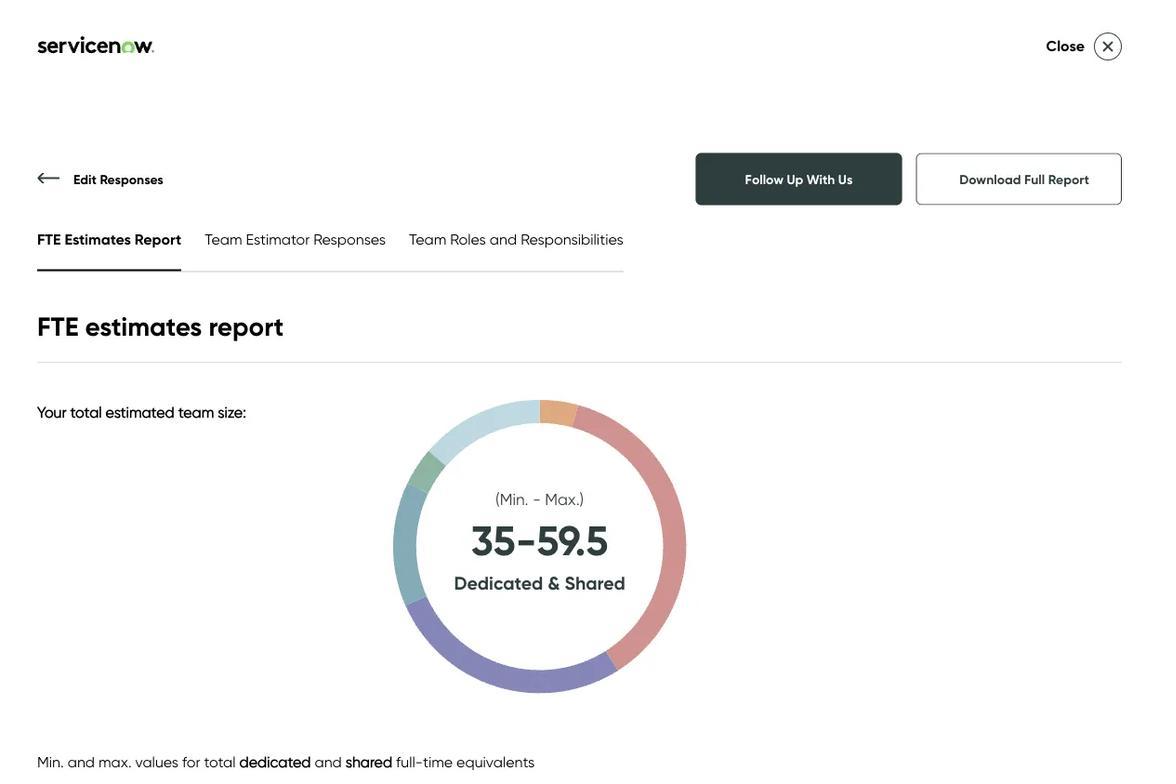 Task type: locate. For each thing, give the bounding box(es) containing it.
responses right estimator in the top of the page
[[314, 230, 386, 248]]

your
[[821, 349, 850, 367], [37, 403, 67, 421]]

and right roles
[[490, 230, 517, 248]]

team left roles
[[409, 230, 447, 248]]

report
[[1049, 171, 1090, 187], [135, 230, 182, 248]]

max.
[[99, 753, 132, 771]]

1 vertical spatial fte
[[37, 310, 79, 342]]

equivalents
[[457, 753, 535, 771]]

0 horizontal spatial team
[[205, 230, 242, 248]]

edit
[[73, 171, 97, 187]]

download full report
[[960, 171, 1090, 187]]

0 vertical spatial fte
[[37, 230, 61, 248]]

report
[[209, 310, 284, 342]]

team right platform
[[1011, 349, 1047, 367]]

your left estimated
[[37, 403, 67, 421]]

total left estimated
[[70, 403, 102, 421]]

2 fte from the top
[[37, 310, 79, 342]]

team for team roles and responsibilities
[[409, 230, 447, 248]]

main
[[1133, 349, 1160, 367]]

1 vertical spatial report
[[135, 230, 182, 248]]

0 vertical spatial your
[[821, 349, 850, 367]]

team
[[205, 230, 242, 248], [409, 230, 447, 248]]

roles
[[450, 230, 486, 248]]

0 vertical spatial total
[[70, 403, 102, 421]]

fte
[[37, 230, 61, 248], [37, 310, 79, 342]]

1 team from the left
[[205, 230, 242, 248]]

fte left the estimates
[[37, 310, 79, 342]]

1 horizontal spatial your
[[821, 349, 850, 367]]

team left size:
[[178, 403, 214, 421]]

team
[[1011, 349, 1047, 367], [178, 403, 214, 421]]

estimator
[[246, 230, 310, 248]]

team inside the your servicenow® platform team establishes, main
[[1011, 349, 1047, 367]]

0 horizontal spatial team
[[178, 403, 214, 421]]

time
[[423, 753, 453, 771]]

your for your servicenow® platform team establishes, main
[[821, 349, 850, 367]]

platform
[[949, 349, 1007, 367]]

1 vertical spatial total
[[204, 753, 236, 771]]

follow
[[746, 171, 784, 187]]

report right 'estimates'
[[135, 230, 182, 248]]

responses
[[100, 171, 164, 187], [314, 230, 386, 248]]

servicenow
[[821, 204, 1064, 259]]

0 horizontal spatial total
[[70, 403, 102, 421]]

fte left 'estimates'
[[37, 230, 61, 248]]

edit responses
[[73, 171, 164, 187]]

1 vertical spatial your
[[37, 403, 67, 421]]

1 horizontal spatial team
[[409, 230, 447, 248]]

report for download full report
[[1049, 171, 1090, 187]]

your servicenow® platform team establishes, main
[[821, 349, 1160, 411]]

total
[[70, 403, 102, 421], [204, 753, 236, 771]]

min. and max. values for total dedicated and shared full-time equivalents
[[37, 753, 535, 771]]

for
[[182, 753, 200, 771]]

close
[[1047, 37, 1086, 55]]

0 horizontal spatial responses
[[100, 171, 164, 187]]

and right the min.
[[68, 753, 95, 771]]

0 vertical spatial report
[[1049, 171, 1090, 187]]

and left shared
[[315, 753, 342, 771]]

1 horizontal spatial report
[[1049, 171, 1090, 187]]

1 horizontal spatial and
[[315, 753, 342, 771]]

estimated
[[106, 403, 175, 421]]

full-
[[396, 753, 423, 771]]

1 horizontal spatial team
[[1011, 349, 1047, 367]]

2 team from the left
[[409, 230, 447, 248]]

1 horizontal spatial responses
[[314, 230, 386, 248]]

servicenow®
[[854, 349, 946, 367]]

your inside the your servicenow® platform team establishes, main
[[821, 349, 850, 367]]

0 vertical spatial team
[[1011, 349, 1047, 367]]

dedicated
[[240, 753, 311, 771]]

total right for at the left
[[204, 753, 236, 771]]

establishes,
[[1051, 349, 1129, 367]]

servicenow platf
[[821, 204, 1160, 317]]

responses right the edit
[[100, 171, 164, 187]]

min.
[[37, 753, 64, 771]]

full
[[1025, 171, 1046, 187]]

team left estimator in the top of the page
[[205, 230, 242, 248]]

and
[[490, 230, 517, 248], [68, 753, 95, 771], [315, 753, 342, 771]]

us
[[839, 171, 853, 187]]

report right full
[[1049, 171, 1090, 187]]

1 fte from the top
[[37, 230, 61, 248]]

size:
[[218, 403, 246, 421]]

2 horizontal spatial and
[[490, 230, 517, 248]]

0 horizontal spatial report
[[135, 230, 182, 248]]

your left 'servicenow®'
[[821, 349, 850, 367]]

fte for fte estimates report
[[37, 310, 79, 342]]

0 horizontal spatial your
[[37, 403, 67, 421]]

1 vertical spatial team
[[178, 403, 214, 421]]



Task type: describe. For each thing, give the bounding box(es) containing it.
platf
[[1075, 204, 1160, 259]]

team for team estimator responses
[[205, 230, 242, 248]]

fte estimates report
[[37, 230, 182, 248]]

team for platform
[[1011, 349, 1047, 367]]

follow up with us link
[[696, 153, 903, 205]]

follow up with us
[[746, 171, 853, 187]]

report for fte estimates report
[[135, 230, 182, 248]]

with
[[807, 171, 836, 187]]

up
[[787, 171, 804, 187]]

team estimator responses
[[205, 230, 386, 248]]

values
[[135, 753, 179, 771]]

team roles and responsibilities link
[[409, 230, 624, 248]]

team for estimated
[[178, 403, 214, 421]]

0 vertical spatial responses
[[100, 171, 164, 187]]

fte estimates report
[[37, 310, 284, 342]]

your for your total estimated team size:
[[37, 403, 67, 421]]

estimates
[[65, 230, 131, 248]]

1 horizontal spatial total
[[204, 753, 236, 771]]

fte estimates report link
[[37, 230, 182, 248]]

team estimator responses link
[[205, 230, 386, 248]]

download
[[960, 171, 1022, 187]]

responsibilities
[[521, 230, 624, 248]]

fte for fte estimates report
[[37, 230, 61, 248]]

1 vertical spatial responses
[[314, 230, 386, 248]]

download full report link
[[917, 153, 1123, 205]]

estimates
[[85, 310, 202, 342]]

your total estimated team size:
[[37, 403, 246, 421]]

shared
[[346, 753, 393, 771]]

team roles and responsibilities
[[409, 230, 624, 248]]

0 horizontal spatial and
[[68, 753, 95, 771]]



Task type: vqa. For each thing, say whether or not it's contained in the screenshot.
relating
no



